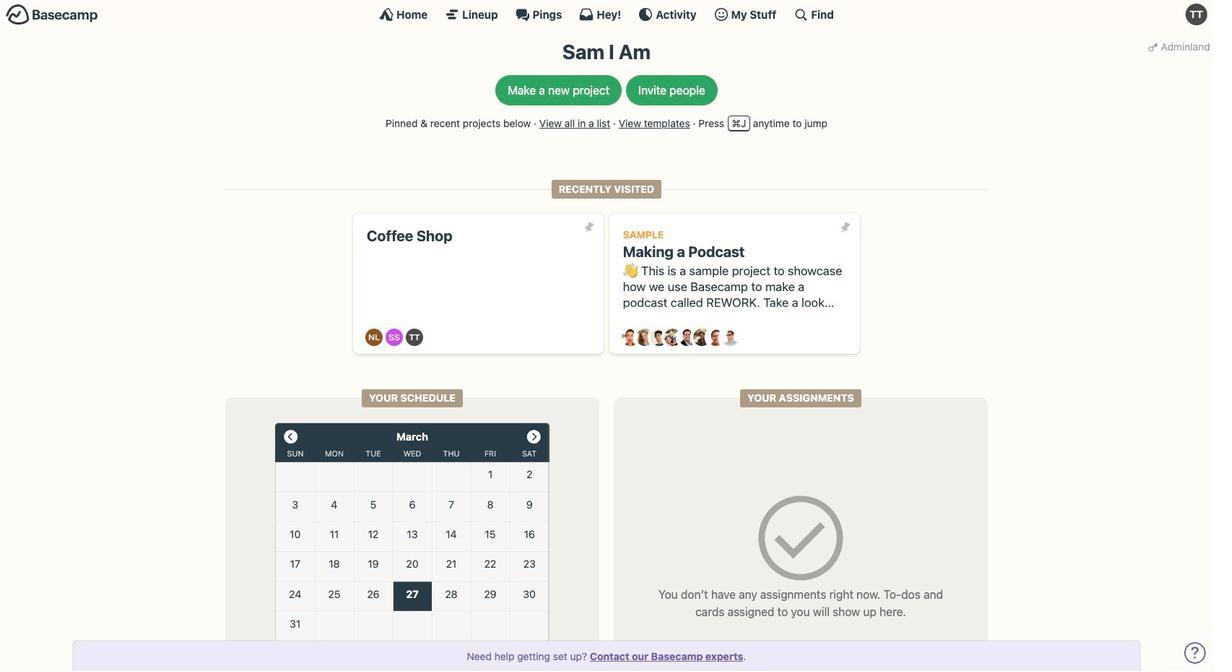 Task type: describe. For each thing, give the bounding box(es) containing it.
annie bryan image
[[622, 329, 639, 346]]

main element
[[0, 0, 1214, 28]]

jared davis image
[[651, 329, 668, 346]]

steve marsh image
[[708, 329, 725, 346]]

keyboard shortcut: ⌘ + / image
[[794, 7, 809, 22]]

cheryl walters image
[[636, 329, 654, 346]]

victor cooper image
[[722, 329, 739, 346]]

nicole katz image
[[693, 329, 711, 346]]



Task type: locate. For each thing, give the bounding box(es) containing it.
0 vertical spatial terry turtle image
[[1186, 4, 1208, 25]]

jennifer young image
[[665, 329, 682, 346]]

sarah silvers image
[[386, 329, 403, 346]]

0 horizontal spatial terry turtle image
[[406, 329, 424, 346]]

1 vertical spatial terry turtle image
[[406, 329, 424, 346]]

terry turtle image inside 'main' element
[[1186, 4, 1208, 25]]

1 horizontal spatial terry turtle image
[[1186, 4, 1208, 25]]

terry turtle image
[[1186, 4, 1208, 25], [406, 329, 424, 346]]

switch accounts image
[[6, 4, 98, 26]]

natalie lubich image
[[366, 329, 383, 346]]

josh fiske image
[[679, 329, 696, 346]]



Task type: vqa. For each thing, say whether or not it's contained in the screenshot.
1st the n from the bottom
no



